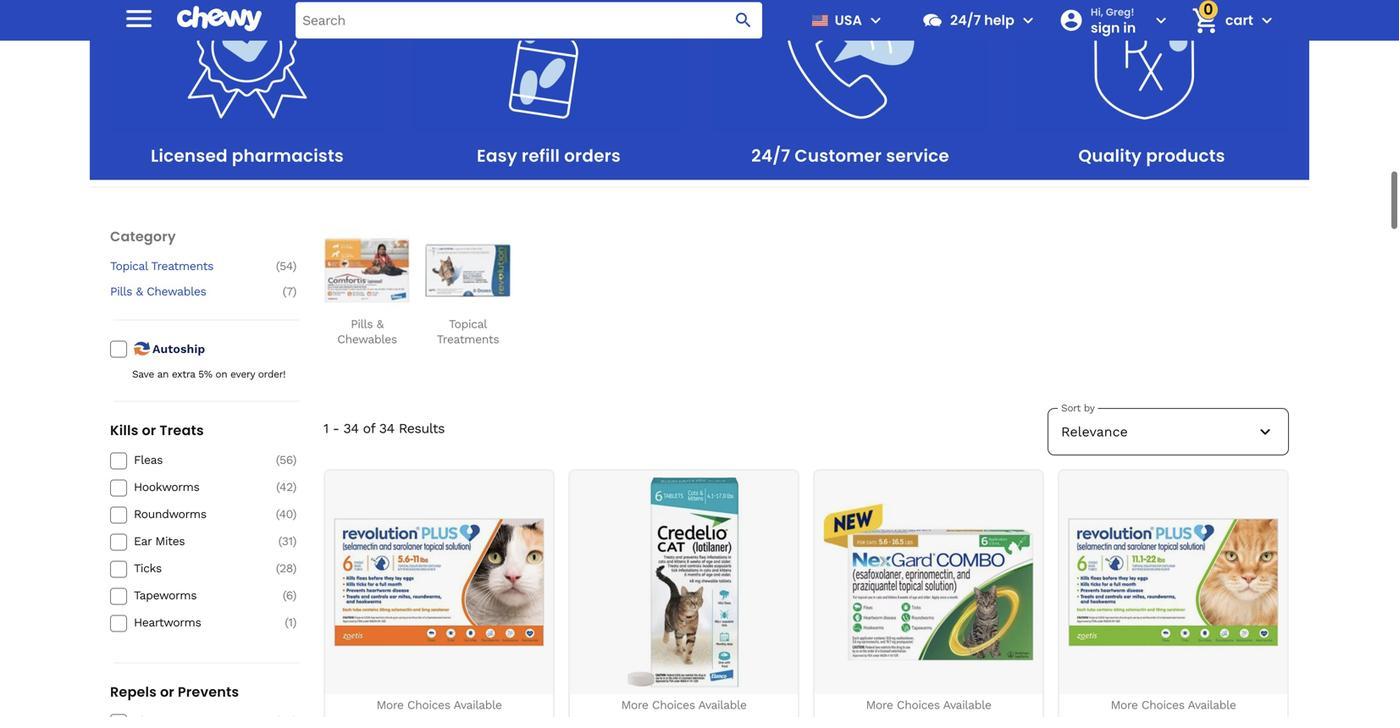 Task type: vqa. For each thing, say whether or not it's contained in the screenshot.


Task type: locate. For each thing, give the bounding box(es) containing it.
2 available from the left
[[698, 698, 747, 712]]

menu image right usa
[[866, 10, 886, 30]]

topical treatments down topical treatments image
[[437, 317, 499, 347]]

0 horizontal spatial or
[[142, 421, 156, 440]]

Product search field
[[296, 2, 762, 39]]

revolution plus topical solution for cats, 5.6-11 lbs, (orange box), 6 doses (6-mos. supply) image
[[334, 478, 544, 688]]

more choices available for revolution plus topical solution for cats, 5.6-11 lbs, (orange box), 6 doses (6-mos. supply) image
[[376, 698, 502, 712]]

1 vertical spatial treatments
[[437, 333, 499, 347]]

1 horizontal spatial &
[[377, 317, 384, 331]]

hi,
[[1091, 5, 1104, 19]]

) for ( 54 )
[[293, 259, 296, 273]]

1 34 from the left
[[343, 421, 359, 437]]

8 ) from the top
[[293, 589, 296, 603]]

4 available from the left
[[1188, 698, 1236, 712]]

( for 54
[[276, 259, 280, 273]]

4 more choices available from the left
[[1111, 698, 1236, 712]]

) down ( 54 )
[[293, 285, 296, 299]]

9 ) from the top
[[293, 616, 296, 630]]

3 available from the left
[[943, 698, 992, 712]]

more
[[376, 698, 404, 712], [621, 698, 649, 712], [866, 698, 893, 712], [1111, 698, 1138, 712]]

1 choices from the left
[[407, 698, 450, 712]]

5 ) from the top
[[293, 508, 296, 522]]

items image
[[1190, 6, 1220, 35]]

or for repels
[[160, 683, 174, 702]]

1 vertical spatial pills & chewables
[[337, 317, 397, 347]]

24/7 right chewy support image
[[950, 11, 981, 30]]

licensed
[[151, 144, 228, 168]]

0 vertical spatial or
[[142, 421, 156, 440]]

1 horizontal spatial treatments
[[437, 333, 499, 347]]

available for credelio chewable tablets for cats, 4.1-17 lbs, (teal box), 6 chewable tablets (6-mos. supply) image
[[698, 698, 747, 712]]

1 more choices available from the left
[[376, 698, 502, 712]]

0 horizontal spatial topical
[[110, 259, 148, 273]]

2 more from the left
[[621, 698, 649, 712]]

1 horizontal spatial 34
[[379, 421, 395, 437]]

0 horizontal spatial 24/7
[[751, 144, 791, 168]]

1 vertical spatial topical treatments
[[437, 317, 499, 347]]

pills & chewables link up autoship
[[110, 284, 254, 300]]

1 ) from the top
[[293, 259, 296, 273]]

save an extra 5% on every order!
[[132, 369, 286, 380]]

1 vertical spatial &
[[377, 317, 384, 331]]

pills & chewables image
[[325, 228, 410, 313]]

3 ) from the top
[[293, 453, 296, 467]]

list
[[324, 228, 1289, 347]]

treatments
[[151, 259, 213, 273], [437, 333, 499, 347]]

0 horizontal spatial topical treatments link
[[110, 259, 254, 274]]

tapeworms
[[134, 589, 197, 603]]

heartworms link
[[134, 616, 254, 631]]

24/7 for 24/7 customer service
[[751, 144, 791, 168]]

pills
[[110, 285, 132, 299], [351, 317, 373, 331]]

chewy home image
[[177, 0, 262, 37]]

( 7 )
[[283, 285, 296, 299]]

ear mites link
[[134, 534, 254, 550]]

) for ( 42 )
[[293, 480, 296, 494]]

pills inside pills & chewables
[[351, 317, 373, 331]]

chewables
[[147, 285, 206, 299], [337, 333, 397, 347]]

24/7 left customer
[[751, 144, 791, 168]]

greg!
[[1106, 5, 1135, 19]]

0 vertical spatial chewables
[[147, 285, 206, 299]]

more choices available for credelio chewable tablets for cats, 4.1-17 lbs, (teal box), 6 chewable tablets (6-mos. supply) image
[[621, 698, 747, 712]]

1 horizontal spatial 24/7
[[950, 11, 981, 30]]

topical treatments down category
[[110, 259, 213, 273]]

heartworms
[[134, 616, 201, 630]]

order!
[[258, 369, 286, 380]]

menu image inside usa dropdown button
[[866, 10, 886, 30]]

0 vertical spatial 24/7
[[950, 11, 981, 30]]

34 right -
[[343, 421, 359, 437]]

pills & chewables down pills & chewables "image"
[[337, 317, 397, 347]]

tapeworms link
[[134, 588, 254, 604]]

1 horizontal spatial topical treatments link
[[424, 228, 512, 347]]

) for ( 56 )
[[293, 453, 296, 467]]

0 horizontal spatial 1
[[288, 616, 293, 630]]

1 vertical spatial chewables
[[337, 333, 397, 347]]

7 ) from the top
[[293, 562, 296, 576]]

24/7 customer service
[[751, 144, 949, 168]]

4 choices from the left
[[1142, 698, 1185, 712]]

chewables down pills & chewables "image"
[[337, 333, 397, 347]]

2 ) from the top
[[293, 285, 296, 299]]

1 horizontal spatial chewables
[[337, 333, 397, 347]]

or for kills
[[142, 421, 156, 440]]

topical treatments link
[[424, 228, 512, 347], [110, 259, 254, 274]]

1 vertical spatial 24/7
[[751, 144, 791, 168]]

topical treatments image
[[426, 228, 510, 313]]

1 horizontal spatial or
[[160, 683, 174, 702]]

topical down topical treatments image
[[449, 317, 487, 331]]

1 horizontal spatial menu image
[[866, 10, 886, 30]]

or right repels
[[160, 683, 174, 702]]

4 more from the left
[[1111, 698, 1138, 712]]

autoship
[[152, 342, 205, 356]]

topical
[[110, 259, 148, 273], [449, 317, 487, 331]]

)
[[293, 259, 296, 273], [293, 285, 296, 299], [293, 453, 296, 467], [293, 480, 296, 494], [293, 508, 296, 522], [293, 535, 296, 549], [293, 562, 296, 576], [293, 589, 296, 603], [293, 616, 296, 630]]

40
[[279, 508, 293, 522]]

treatments down category
[[151, 259, 213, 273]]

easy
[[477, 144, 518, 168]]

orders
[[564, 144, 621, 168]]

& down category
[[136, 285, 143, 299]]

or right kills
[[142, 421, 156, 440]]

ticks link
[[134, 561, 254, 577]]

repels
[[110, 683, 157, 702]]

2 choices from the left
[[652, 698, 695, 712]]

( 6 )
[[283, 589, 296, 603]]

) up ( 42 )
[[293, 453, 296, 467]]

or
[[142, 421, 156, 440], [160, 683, 174, 702]]

0 vertical spatial topical
[[110, 259, 148, 273]]

4 ) from the top
[[293, 480, 296, 494]]

topical down category
[[110, 259, 148, 273]]

ticks
[[134, 562, 162, 576]]

0 horizontal spatial 34
[[343, 421, 359, 437]]

cart menu image
[[1257, 10, 1277, 30]]

34
[[343, 421, 359, 437], [379, 421, 395, 437]]

( 28 )
[[276, 562, 296, 576]]

1 horizontal spatial 1
[[324, 421, 328, 437]]

topical treatments
[[110, 259, 213, 273], [437, 317, 499, 347]]

mites
[[155, 535, 185, 549]]

) down ( 56 )
[[293, 480, 296, 494]]

1 horizontal spatial topical treatments
[[437, 317, 499, 347]]

6 ) from the top
[[293, 535, 296, 549]]

pills & chewables down category
[[110, 285, 206, 299]]

(
[[276, 259, 280, 273], [283, 285, 286, 299], [276, 453, 280, 467], [276, 480, 279, 494], [276, 508, 279, 522], [278, 535, 282, 549], [276, 562, 280, 576], [283, 589, 286, 603], [285, 616, 288, 630]]

results
[[399, 421, 445, 437]]

1 vertical spatial 1
[[288, 616, 293, 630]]

) up ( 7 )
[[293, 259, 296, 273]]

more choices available
[[376, 698, 502, 712], [621, 698, 747, 712], [866, 698, 992, 712], [1111, 698, 1236, 712]]

2 more choices available from the left
[[621, 698, 747, 712]]

products
[[1146, 144, 1225, 168]]

usa button
[[805, 0, 886, 41]]

quality
[[1079, 144, 1142, 168]]

34 right of
[[379, 421, 395, 437]]

pills & chewables link
[[324, 228, 411, 347], [110, 284, 254, 300]]

0 horizontal spatial pills & chewables
[[110, 285, 206, 299]]

42
[[279, 480, 293, 494]]

0 vertical spatial pills & chewables
[[110, 285, 206, 299]]

24/7 for 24/7 help
[[950, 11, 981, 30]]

24/7 help
[[950, 11, 1015, 30]]

0 horizontal spatial treatments
[[151, 259, 213, 273]]

prevents
[[178, 683, 239, 702]]

0 horizontal spatial pills & chewables link
[[110, 284, 254, 300]]

choices
[[407, 698, 450, 712], [652, 698, 695, 712], [897, 698, 940, 712], [1142, 698, 1185, 712]]

available
[[454, 698, 502, 712], [698, 698, 747, 712], [943, 698, 992, 712], [1188, 698, 1236, 712]]

0 vertical spatial pills
[[110, 285, 132, 299]]

list containing pills & chewables
[[324, 228, 1289, 347]]

fleas
[[134, 453, 163, 467]]

54
[[280, 259, 293, 273]]

quality products
[[1079, 144, 1225, 168]]

3 more from the left
[[866, 698, 893, 712]]

chewables up autoship
[[147, 285, 206, 299]]

chewables inside list
[[337, 333, 397, 347]]

hi, greg! sign in
[[1091, 5, 1136, 37]]

menu image
[[122, 1, 156, 35], [866, 10, 886, 30]]

1 horizontal spatial topical
[[449, 317, 487, 331]]

( for 40
[[276, 508, 279, 522]]

licensed pharmacists
[[151, 144, 344, 168]]

help
[[984, 11, 1015, 30]]

pills down pills & chewables "image"
[[351, 317, 373, 331]]

1 horizontal spatial pills
[[351, 317, 373, 331]]

) down "( 6 )"
[[293, 616, 296, 630]]

1 left -
[[324, 421, 328, 437]]

) for ( 40 )
[[293, 508, 296, 522]]

sign
[[1091, 18, 1120, 37]]

customer
[[795, 144, 882, 168]]

treatments down topical treatments image
[[437, 333, 499, 347]]

) up "( 6 )"
[[293, 562, 296, 576]]

24/7
[[950, 11, 981, 30], [751, 144, 791, 168]]

available for nexgard combo topical for cats, 5.6-16.5 lbs. (yellow box), 6 doses (6-mos. supply) image
[[943, 698, 992, 712]]

( for 56
[[276, 453, 280, 467]]

autoship link
[[132, 339, 254, 359]]

3 choices from the left
[[897, 698, 940, 712]]

account menu image
[[1151, 10, 1171, 30]]

pills & chewables
[[110, 285, 206, 299], [337, 317, 397, 347]]

7
[[286, 285, 293, 299]]

1 down "( 6 )"
[[288, 616, 293, 630]]

) up ( 28 )
[[293, 535, 296, 549]]

3 more choices available from the left
[[866, 698, 992, 712]]

menu image left chewy home image
[[122, 1, 156, 35]]

1 vertical spatial pills
[[351, 317, 373, 331]]

) up ( 31 )
[[293, 508, 296, 522]]

5%
[[198, 369, 212, 380]]

service
[[886, 144, 949, 168]]

1 more from the left
[[376, 698, 404, 712]]

pills down category
[[110, 285, 132, 299]]

roundworms
[[134, 508, 206, 522]]

pills & chewables link right ( 7 )
[[324, 228, 411, 347]]

&
[[136, 285, 143, 299], [377, 317, 384, 331]]

) for ( 6 )
[[293, 589, 296, 603]]

( 1 )
[[285, 616, 296, 630]]

choices for credelio chewable tablets for cats, 4.1-17 lbs, (teal box), 6 chewable tablets (6-mos. supply) image
[[652, 698, 695, 712]]

0 vertical spatial topical treatments
[[110, 259, 213, 273]]

) for ( 31 )
[[293, 535, 296, 549]]

0 vertical spatial &
[[136, 285, 143, 299]]

1 available from the left
[[454, 698, 502, 712]]

( 31 )
[[278, 535, 296, 549]]

category
[[110, 227, 176, 246]]

1
[[324, 421, 328, 437], [288, 616, 293, 630]]

0 horizontal spatial pills
[[110, 285, 132, 299]]

) up ( 1 )
[[293, 589, 296, 603]]

revolution plus topical solution for cats, 11.1-22 lbs, (green box), 6 doses (6-mos. supply) image
[[1069, 478, 1279, 688]]

& down pills & chewables "image"
[[377, 317, 384, 331]]

1 vertical spatial or
[[160, 683, 174, 702]]



Task type: describe. For each thing, give the bounding box(es) containing it.
2 34 from the left
[[379, 421, 395, 437]]

kills or treats
[[110, 421, 204, 440]]

0 horizontal spatial chewables
[[147, 285, 206, 299]]

easy refill orders
[[477, 144, 621, 168]]

( for 31
[[278, 535, 282, 549]]

31
[[282, 535, 293, 549]]

more choices available for "revolution plus topical solution for cats, 11.1-22 lbs, (green box), 6 doses (6-mos. supply)" image
[[1111, 698, 1236, 712]]

save
[[132, 369, 154, 380]]

choices for "revolution plus topical solution for cats, 11.1-22 lbs, (green box), 6 doses (6-mos. supply)" image
[[1142, 698, 1185, 712]]

( 42 )
[[276, 480, 296, 494]]

chewy support image
[[922, 9, 944, 31]]

1 - 34 of 34 results
[[324, 421, 445, 437]]

cart
[[1226, 11, 1254, 30]]

) for ( 28 )
[[293, 562, 296, 576]]

0 horizontal spatial menu image
[[122, 1, 156, 35]]

refill
[[522, 144, 560, 168]]

0 vertical spatial treatments
[[151, 259, 213, 273]]

56
[[280, 453, 293, 467]]

0 vertical spatial 1
[[324, 421, 328, 437]]

( for 42
[[276, 480, 279, 494]]

ear mites
[[134, 535, 185, 549]]

6
[[286, 589, 293, 603]]

extra
[[172, 369, 195, 380]]

more for credelio chewable tablets for cats, 4.1-17 lbs, (teal box), 6 chewable tablets (6-mos. supply) image
[[621, 698, 649, 712]]

1 horizontal spatial pills & chewables
[[337, 317, 397, 347]]

Search text field
[[296, 2, 762, 39]]

ear
[[134, 535, 152, 549]]

fleas link
[[134, 453, 254, 468]]

cart link
[[1185, 0, 1254, 41]]

hookworms link
[[134, 480, 254, 495]]

every
[[230, 369, 255, 380]]

hookworms
[[134, 480, 199, 494]]

( 40 )
[[276, 508, 296, 522]]

choices for nexgard combo topical for cats, 5.6-16.5 lbs. (yellow box), 6 doses (6-mos. supply) image
[[897, 698, 940, 712]]

-
[[333, 421, 339, 437]]

( for 28
[[276, 562, 280, 576]]

treats
[[160, 421, 204, 440]]

( 54 )
[[276, 259, 296, 273]]

nexgard combo topical for cats, 5.6-16.5 lbs. (yellow box), 6 doses (6-mos. supply) image
[[824, 478, 1034, 688]]

usa
[[835, 11, 862, 30]]

1 vertical spatial topical
[[449, 317, 487, 331]]

0 horizontal spatial &
[[136, 285, 143, 299]]

24/7 help link
[[915, 0, 1015, 41]]

) for ( 1 )
[[293, 616, 296, 630]]

( for 6
[[283, 589, 286, 603]]

) for ( 7 )
[[293, 285, 296, 299]]

1 horizontal spatial pills & chewables link
[[324, 228, 411, 347]]

more choices available for nexgard combo topical for cats, 5.6-16.5 lbs. (yellow box), 6 doses (6-mos. supply) image
[[866, 698, 992, 712]]

topical treatments inside list
[[437, 317, 499, 347]]

roundworms link
[[134, 507, 254, 522]]

submit search image
[[734, 10, 754, 30]]

0 horizontal spatial topical treatments
[[110, 259, 213, 273]]

more for "revolution plus topical solution for cats, 11.1-22 lbs, (green box), 6 doses (6-mos. supply)" image
[[1111, 698, 1138, 712]]

28
[[280, 562, 293, 576]]

( 56 )
[[276, 453, 296, 467]]

in
[[1123, 18, 1136, 37]]

credelio chewable tablets for cats, 4.1-17 lbs, (teal box), 6 chewable tablets (6-mos. supply) image
[[579, 478, 789, 688]]

more for nexgard combo topical for cats, 5.6-16.5 lbs. (yellow box), 6 doses (6-mos. supply) image
[[866, 698, 893, 712]]

kills
[[110, 421, 138, 440]]

an
[[157, 369, 169, 380]]

pharmacists
[[232, 144, 344, 168]]

available for "revolution plus topical solution for cats, 11.1-22 lbs, (green box), 6 doses (6-mos. supply)" image
[[1188, 698, 1236, 712]]

choices for revolution plus topical solution for cats, 5.6-11 lbs, (orange box), 6 doses (6-mos. supply) image
[[407, 698, 450, 712]]

more for revolution plus topical solution for cats, 5.6-11 lbs, (orange box), 6 doses (6-mos. supply) image
[[376, 698, 404, 712]]

( for 7
[[283, 285, 286, 299]]

available for revolution plus topical solution for cats, 5.6-11 lbs, (orange box), 6 doses (6-mos. supply) image
[[454, 698, 502, 712]]

& inside pills & chewables
[[377, 317, 384, 331]]

( for 1
[[285, 616, 288, 630]]

help menu image
[[1018, 10, 1038, 30]]

on
[[216, 369, 227, 380]]

of
[[363, 421, 375, 437]]

repels or prevents
[[110, 683, 239, 702]]



